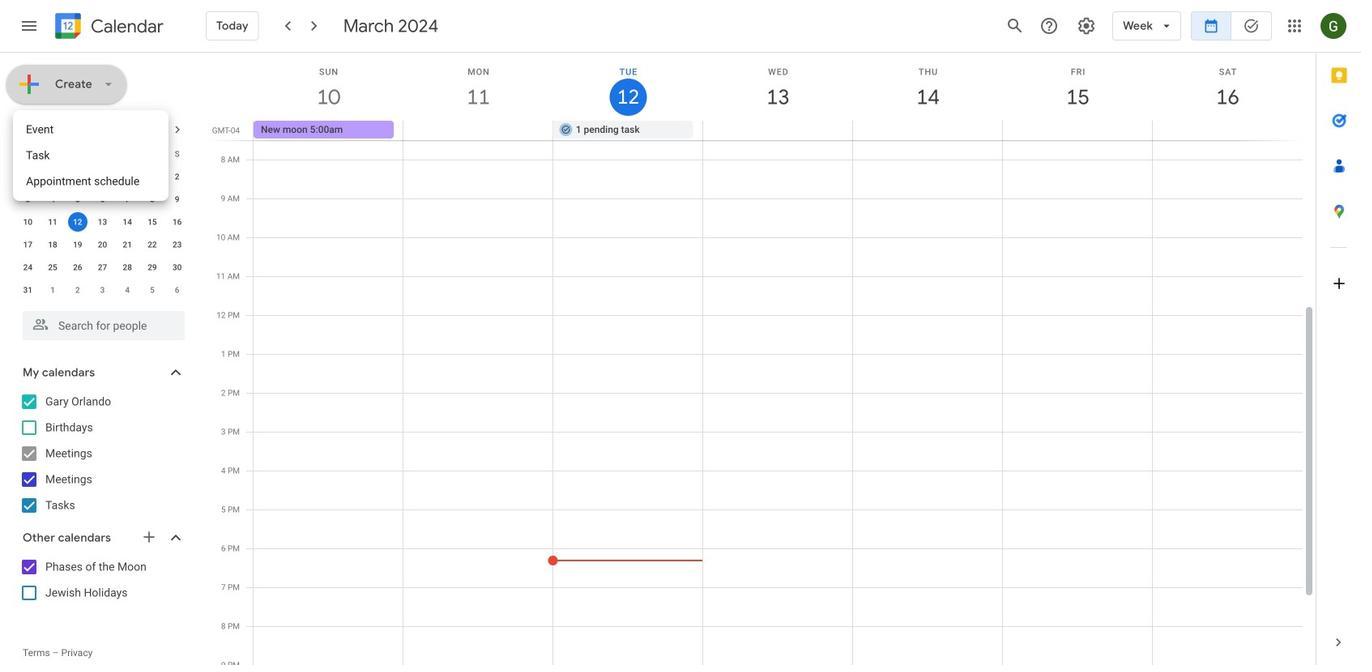 Task type: describe. For each thing, give the bounding box(es) containing it.
17 element
[[18, 235, 38, 254]]

22 element
[[143, 235, 162, 254]]

30 element
[[167, 258, 187, 277]]

february 25 element
[[18, 167, 38, 186]]

april 3 element
[[93, 280, 112, 300]]

7 element
[[118, 190, 137, 209]]

april 4 element
[[118, 280, 137, 300]]

25 element
[[43, 258, 62, 277]]

april 2 element
[[68, 280, 87, 300]]

26 element
[[68, 258, 87, 277]]

march 2024 grid
[[15, 143, 190, 301]]

20 element
[[93, 235, 112, 254]]

28 element
[[118, 258, 137, 277]]

3 element
[[18, 190, 38, 209]]

february 29 element
[[118, 167, 137, 186]]

16 element
[[167, 212, 187, 232]]

settings menu image
[[1077, 16, 1096, 36]]

31 element
[[18, 280, 38, 300]]

Search for people text field
[[32, 311, 175, 340]]

april 5 element
[[143, 280, 162, 300]]

9 element
[[167, 190, 187, 209]]

23 element
[[167, 235, 187, 254]]

11 element
[[43, 212, 62, 232]]

10 element
[[18, 212, 38, 232]]

4 element
[[43, 190, 62, 209]]

february 27 element
[[68, 167, 87, 186]]

24 element
[[18, 258, 38, 277]]

15 element
[[143, 212, 162, 232]]

february 26 element
[[43, 167, 62, 186]]



Task type: locate. For each thing, give the bounding box(es) containing it.
29 element
[[143, 258, 162, 277]]

grid
[[207, 53, 1316, 665]]

my calendars list
[[3, 389, 201, 519]]

19 element
[[68, 235, 87, 254]]

6 element
[[93, 190, 112, 209]]

cell
[[403, 121, 553, 140], [703, 121, 853, 140], [853, 121, 1003, 140], [1003, 121, 1152, 140], [1152, 121, 1302, 140], [140, 165, 165, 188], [65, 211, 90, 233]]

calendar element
[[52, 10, 164, 45]]

21 element
[[118, 235, 137, 254]]

None search field
[[0, 305, 201, 340]]

18 element
[[43, 235, 62, 254]]

april 1 element
[[43, 280, 62, 300]]

row
[[246, 121, 1316, 140], [15, 143, 190, 165], [15, 165, 190, 188], [15, 188, 190, 211], [15, 211, 190, 233], [15, 233, 190, 256], [15, 256, 190, 279], [15, 279, 190, 301]]

12, today element
[[68, 212, 87, 232]]

row group
[[15, 165, 190, 301]]

february 28 element
[[93, 167, 112, 186]]

14 element
[[118, 212, 137, 232]]

heading inside calendar element
[[88, 17, 164, 36]]

tab list
[[1317, 53, 1361, 620]]

5 element
[[68, 190, 87, 209]]

2 element
[[167, 167, 187, 186]]

13 element
[[93, 212, 112, 232]]

8 element
[[143, 190, 162, 209]]

other calendars list
[[3, 554, 201, 606]]

add other calendars image
[[141, 529, 157, 545]]

heading
[[88, 17, 164, 36]]

april 6 element
[[167, 280, 187, 300]]

27 element
[[93, 258, 112, 277]]

main drawer image
[[19, 16, 39, 36]]



Task type: vqa. For each thing, say whether or not it's contained in the screenshot.
CALENDARS
no



